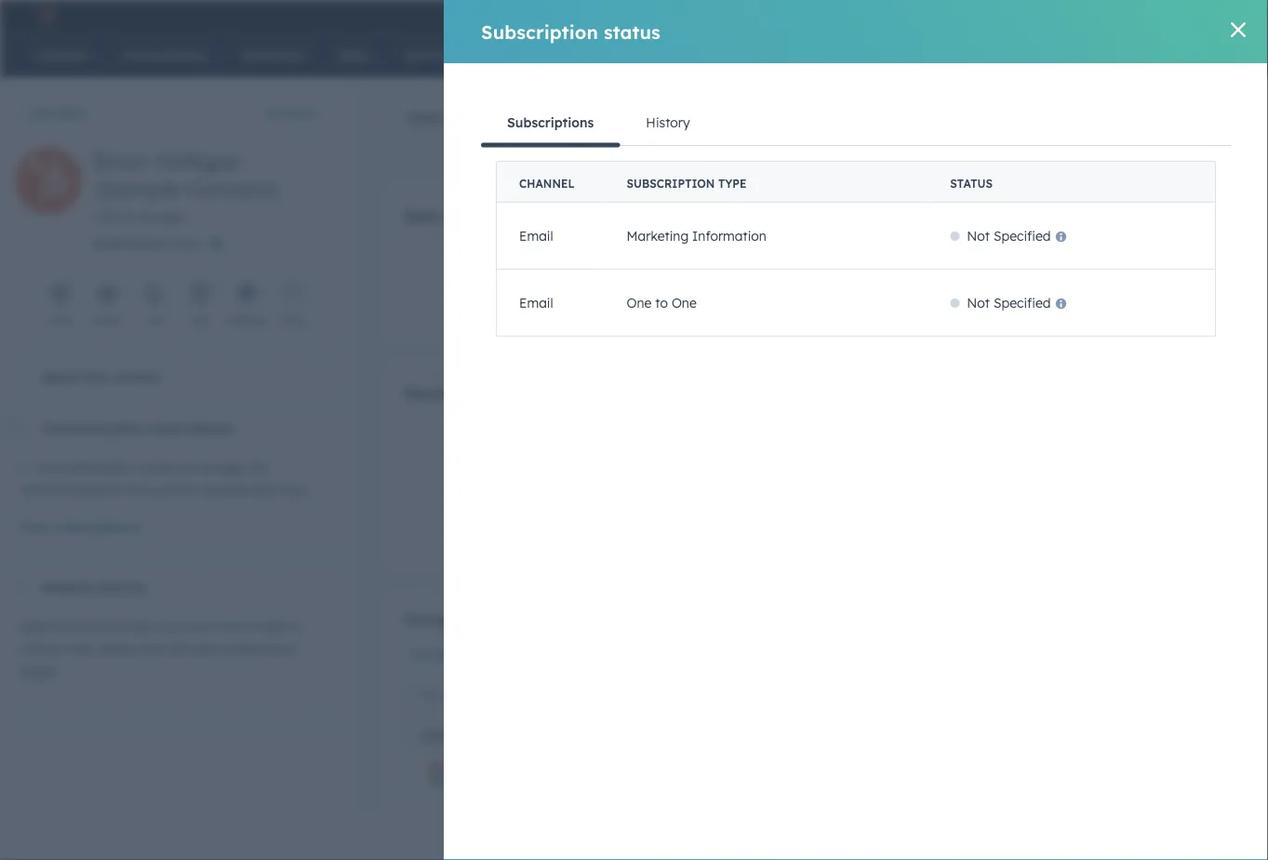 Task type: vqa. For each thing, say whether or not it's contained in the screenshot.
Gary Orlando icon
no



Task type: describe. For each thing, give the bounding box(es) containing it.
notifications button
[[1117, 0, 1149, 30]]

bh@hubspot.com
[[93, 235, 201, 252]]

you inside website activity shows you how many times a contact has visited your site and viewed your pages.
[[162, 619, 184, 635]]

overview button
[[382, 96, 495, 141]]

shows
[[121, 619, 158, 635]]

(sample
[[93, 175, 180, 203]]

communications inside use subscription types to manage the communications this contact receives from you
[[19, 482, 120, 498]]

ceo
[[93, 209, 120, 226]]

task
[[190, 315, 211, 328]]

subscription type
[[627, 177, 747, 191]]

1 your from the left
[[138, 641, 166, 657]]

specified for one to one
[[994, 295, 1051, 311]]

email for marketing information
[[519, 228, 553, 244]]

email image
[[100, 288, 115, 302]]

communication subscriptions
[[41, 420, 235, 436]]

contact for receives
[[150, 482, 196, 498]]

call
[[145, 315, 163, 328]]

a
[[292, 619, 300, 635]]

data highlights
[[404, 208, 519, 226]]

actions
[[267, 105, 314, 121]]

activities button
[[495, 96, 604, 141]]

to inside subscription status dialog
[[655, 295, 668, 311]]

help image
[[1063, 8, 1079, 25]]

how
[[188, 619, 213, 635]]

recent communications
[[404, 384, 582, 402]]

meeting image
[[239, 288, 254, 302]]

hubspot image
[[33, 4, 56, 26]]

owner
[[467, 647, 501, 661]]

last activity date --
[[1004, 269, 1126, 306]]

has
[[69, 641, 91, 657]]

funky button
[[1153, 0, 1244, 30]]

note
[[49, 315, 73, 328]]

specified for marketing information
[[994, 228, 1051, 244]]

one to one
[[627, 295, 697, 311]]

lifecycle stage
[[751, 269, 854, 283]]

more
[[281, 315, 306, 328]]

call image
[[146, 288, 161, 302]]

funky
[[1184, 7, 1216, 22]]

overview
[[408, 110, 469, 126]]

calling icon button
[[977, 3, 1009, 27]]

2 vertical spatial email
[[94, 315, 121, 328]]

date inside create date 10/18/2023 3:29 pm mdt
[[549, 269, 579, 283]]

subscription status dialog
[[444, 0, 1268, 861]]

mdt
[[588, 290, 616, 306]]

recent
[[404, 384, 454, 402]]

view
[[19, 519, 50, 536]]

company name
[[421, 729, 515, 743]]

website for website activity shows you how many times a contact has visited your site and viewed your pages.
[[19, 619, 68, 635]]

brian halligan (sample contact) ceo at google
[[93, 147, 278, 226]]

types
[[141, 460, 175, 476]]

website for website activity
[[41, 579, 93, 595]]

2 column header from the left
[[898, 716, 1200, 757]]

information
[[692, 228, 767, 244]]

communication subscriptions button
[[0, 403, 328, 453]]

status
[[604, 20, 661, 43]]

communication
[[41, 420, 144, 436]]

halligan
[[155, 147, 242, 175]]

subscription
[[627, 177, 715, 191]]

search button
[[1220, 39, 1252, 71]]

upgrade
[[906, 9, 958, 24]]

more image
[[286, 288, 301, 302]]

marketing information
[[627, 228, 767, 244]]

marketing
[[627, 228, 689, 244]]

at
[[124, 209, 136, 226]]

from
[[254, 482, 283, 498]]

site
[[169, 641, 191, 657]]

channel
[[519, 177, 575, 191]]

marketplaces button
[[1012, 0, 1051, 30]]

highlights
[[445, 208, 519, 226]]

pm
[[566, 290, 585, 306]]

activity for website activity
[[97, 579, 146, 595]]

manage
[[195, 460, 246, 476]]

this
[[124, 482, 146, 498]]

history
[[646, 114, 690, 131]]

2 one from the left
[[672, 295, 697, 311]]

1 column header from the left
[[665, 716, 899, 757]]

receives
[[200, 482, 250, 498]]

activity
[[1036, 269, 1092, 283]]

view subscriptions button
[[19, 516, 141, 539]]

view subscriptions
[[19, 519, 141, 536]]

company owner button
[[404, 642, 501, 666]]



Task type: locate. For each thing, give the bounding box(es) containing it.
not specified down last
[[967, 295, 1051, 311]]

one
[[627, 295, 652, 311], [672, 295, 697, 311]]

2 not from the top
[[967, 295, 990, 311]]

1 date from the left
[[549, 269, 579, 283]]

1 horizontal spatial subscriptions
[[148, 420, 235, 436]]

1 vertical spatial to
[[178, 460, 191, 476]]

email down email image
[[94, 315, 121, 328]]

to right mdt
[[655, 295, 668, 311]]

0 vertical spatial you
[[286, 482, 309, 498]]

1 horizontal spatial one
[[672, 295, 697, 311]]

contact inside use subscription types to manage the communications this contact receives from you
[[150, 482, 196, 498]]

website
[[41, 579, 93, 595], [19, 619, 68, 635]]

subscriptions down the this
[[54, 519, 141, 536]]

not specified for one to one
[[967, 295, 1051, 311]]

company for company name
[[421, 729, 478, 743]]

communications down "use"
[[19, 482, 120, 498]]

the
[[249, 460, 269, 476]]

google
[[140, 209, 184, 226]]

2 date from the left
[[1096, 269, 1126, 283]]

company for company owner
[[410, 647, 464, 661]]

1 horizontal spatial to
[[655, 295, 668, 311]]

1 not specified from the top
[[967, 228, 1051, 244]]

use
[[35, 460, 59, 476]]

brian
[[93, 147, 149, 175]]

1 one from the left
[[627, 295, 652, 311]]

1 horizontal spatial you
[[286, 482, 309, 498]]

communications right the recent
[[459, 384, 582, 402]]

3:29
[[538, 290, 562, 306]]

activity for website activity shows you how many times a contact has visited your site and viewed your pages.
[[71, 619, 117, 635]]

0 horizontal spatial subscriptions
[[54, 519, 141, 536]]

one right mdt
[[627, 295, 652, 311]]

activity up shows
[[97, 579, 146, 595]]

0 horizontal spatial communications
[[19, 482, 120, 498]]

activity inside website activity shows you how many times a contact has visited your site and viewed your pages.
[[71, 619, 117, 635]]

calling icon image
[[984, 7, 1001, 24]]

not for one to one
[[967, 295, 990, 311]]

navigation containing overview
[[381, 95, 605, 141]]

contact for has
[[19, 641, 65, 657]]

not down status
[[967, 228, 990, 244]]

email up create
[[519, 228, 553, 244]]

email for one to one
[[519, 295, 553, 311]]

subscriptions for communication subscriptions
[[148, 420, 235, 436]]

website activity button
[[0, 562, 336, 612]]

0 horizontal spatial one
[[627, 295, 652, 311]]

1 vertical spatial contact
[[19, 641, 65, 657]]

contact down types
[[150, 482, 196, 498]]

0 vertical spatial not
[[967, 228, 990, 244]]

name
[[481, 729, 515, 743]]

date inside last activity date --
[[1096, 269, 1126, 283]]

one down marketing information
[[672, 295, 697, 311]]

company
[[410, 647, 464, 661], [421, 729, 478, 743]]

tabs
[[1174, 163, 1199, 177]]

stage
[[817, 269, 854, 283]]

1 vertical spatial specified
[[994, 295, 1051, 311]]

contacts link
[[15, 105, 87, 121]]

activity up has
[[71, 619, 117, 635]]

subscriptions
[[148, 420, 235, 436], [54, 519, 141, 536]]

hubspot link
[[22, 4, 70, 26]]

1 vertical spatial not specified
[[967, 295, 1051, 311]]

type
[[718, 177, 747, 191]]

0 vertical spatial communications
[[459, 384, 582, 402]]

2 not specified from the top
[[967, 295, 1051, 311]]

0 vertical spatial subscriptions
[[148, 420, 235, 436]]

contact up pages.
[[19, 641, 65, 657]]

use subscription types to manage the communications this contact receives from you
[[19, 460, 309, 498]]

notifications image
[[1125, 8, 1142, 25]]

1 vertical spatial website
[[19, 619, 68, 635]]

0 horizontal spatial date
[[549, 269, 579, 283]]

1 vertical spatial not
[[967, 295, 990, 311]]

visited
[[95, 641, 135, 657]]

you
[[286, 482, 309, 498], [162, 619, 184, 635]]

you up site
[[162, 619, 184, 635]]

activity
[[97, 579, 146, 595], [71, 619, 117, 635]]

1 specified from the top
[[994, 228, 1051, 244]]

2 - from the left
[[1065, 290, 1070, 306]]

menu
[[873, 0, 1246, 30]]

contact inside website activity shows you how many times a contact has visited your site and viewed your pages.
[[19, 641, 65, 657]]

specified
[[994, 228, 1051, 244], [994, 295, 1051, 311]]

your
[[138, 641, 166, 657], [269, 641, 296, 657]]

1 vertical spatial you
[[162, 619, 184, 635]]

1 vertical spatial company
[[421, 729, 478, 743]]

last
[[1004, 269, 1032, 283]]

not specified up last
[[967, 228, 1051, 244]]

0 vertical spatial contact
[[150, 482, 196, 498]]

status
[[950, 177, 993, 191]]

2 specified from the top
[[994, 295, 1051, 311]]

note image
[[53, 288, 68, 302]]

viewed
[[222, 641, 265, 657]]

1 - from the left
[[1059, 290, 1065, 306]]

customize tabs link
[[1088, 155, 1224, 185]]

website activity shows you how many times a contact has visited your site and viewed your pages.
[[19, 619, 300, 680]]

settings image
[[1094, 8, 1110, 25]]

navigation
[[381, 95, 605, 141]]

company left 'name'
[[421, 729, 478, 743]]

email down create
[[519, 295, 553, 311]]

2 your from the left
[[269, 641, 296, 657]]

subscriptions for view subscriptions
[[54, 519, 141, 536]]

many
[[217, 619, 251, 635]]

specified up last
[[994, 228, 1051, 244]]

subscription
[[481, 20, 598, 43]]

history link
[[620, 100, 716, 145]]

communications
[[459, 384, 582, 402], [19, 482, 120, 498]]

contact)
[[186, 175, 278, 203]]

column header
[[665, 716, 899, 757], [898, 716, 1200, 757]]

your down times
[[269, 641, 296, 657]]

close image
[[1231, 22, 1246, 37]]

website inside website activity shows you how many times a contact has visited your site and viewed your pages.
[[19, 619, 68, 635]]

0 horizontal spatial your
[[138, 641, 166, 657]]

company owner
[[410, 647, 501, 661]]

0 horizontal spatial contact
[[19, 641, 65, 657]]

companies
[[404, 610, 487, 629]]

pages.
[[19, 663, 60, 680]]

website activity
[[41, 579, 146, 595]]

tab list
[[481, 100, 1231, 147]]

email
[[519, 228, 553, 244], [519, 295, 553, 311], [94, 315, 121, 328]]

marketplaces image
[[1023, 8, 1040, 25]]

times
[[255, 619, 289, 635]]

to
[[655, 295, 668, 311], [178, 460, 191, 476]]

help button
[[1055, 0, 1087, 30]]

website inside dropdown button
[[41, 579, 93, 595]]

0 horizontal spatial you
[[162, 619, 184, 635]]

create
[[502, 269, 546, 283]]

create date 10/18/2023 3:29 pm mdt
[[464, 269, 616, 306]]

0 vertical spatial specified
[[994, 228, 1051, 244]]

company down companies at the left of page
[[410, 647, 464, 661]]

activities
[[522, 110, 578, 126]]

1 vertical spatial communications
[[19, 482, 120, 498]]

date right activity
[[1096, 269, 1126, 283]]

subscriptions link
[[481, 100, 620, 147]]

1 horizontal spatial date
[[1096, 269, 1126, 283]]

1 horizontal spatial contact
[[150, 482, 196, 498]]

not left last activity date --
[[967, 295, 990, 311]]

activity inside dropdown button
[[97, 579, 146, 595]]

1 vertical spatial subscriptions
[[54, 519, 141, 536]]

specified down last
[[994, 295, 1051, 311]]

you right from
[[286, 482, 309, 498]]

1 horizontal spatial your
[[269, 641, 296, 657]]

upgrade image
[[886, 8, 902, 25]]

actions button
[[255, 95, 339, 132]]

website up pages.
[[19, 619, 68, 635]]

data
[[404, 208, 440, 226]]

contacts
[[29, 105, 87, 121]]

your down shows
[[138, 641, 166, 657]]

menu containing funky
[[873, 0, 1246, 30]]

subscriptions
[[507, 114, 594, 131]]

customize tabs
[[1113, 163, 1199, 177]]

task image
[[193, 288, 208, 302]]

0 vertical spatial company
[[410, 647, 464, 661]]

tab list inside subscription status dialog
[[481, 100, 1231, 147]]

Search search field
[[408, 678, 628, 712]]

tab list containing subscriptions
[[481, 100, 1231, 147]]

not specified for marketing information
[[967, 228, 1051, 244]]

search image
[[1229, 48, 1242, 61]]

to right types
[[178, 460, 191, 476]]

1 vertical spatial activity
[[71, 619, 117, 635]]

0 vertical spatial website
[[41, 579, 93, 595]]

0 vertical spatial to
[[655, 295, 668, 311]]

website down view subscriptions button
[[41, 579, 93, 595]]

0 horizontal spatial to
[[178, 460, 191, 476]]

0 vertical spatial not specified
[[967, 228, 1051, 244]]

lifecycle
[[751, 269, 814, 283]]

customize
[[1113, 163, 1171, 177]]

subscription
[[62, 460, 137, 476]]

1 vertical spatial email
[[519, 295, 553, 311]]

meeting
[[227, 315, 266, 328]]

0 vertical spatial email
[[519, 228, 553, 244]]

to inside use subscription types to manage the communications this contact receives from you
[[178, 460, 191, 476]]

caret image
[[15, 426, 26, 430]]

subscription status
[[481, 20, 661, 43]]

and
[[195, 641, 218, 657]]

0 vertical spatial activity
[[97, 579, 146, 595]]

subscriptions inside dropdown button
[[148, 420, 235, 436]]

subscriptions up manage
[[148, 420, 235, 436]]

1 horizontal spatial communications
[[459, 384, 582, 402]]

settings link
[[1090, 5, 1114, 25]]

10/18/2023
[[464, 290, 534, 306]]

you inside use subscription types to manage the communications this contact receives from you
[[286, 482, 309, 498]]

Search HubSpot search field
[[1007, 39, 1235, 71]]

1 not from the top
[[967, 228, 990, 244]]

subscriptions inside button
[[54, 519, 141, 536]]

date up pm on the left top
[[549, 269, 579, 283]]

company inside popup button
[[410, 647, 464, 661]]

not for marketing information
[[967, 228, 990, 244]]



